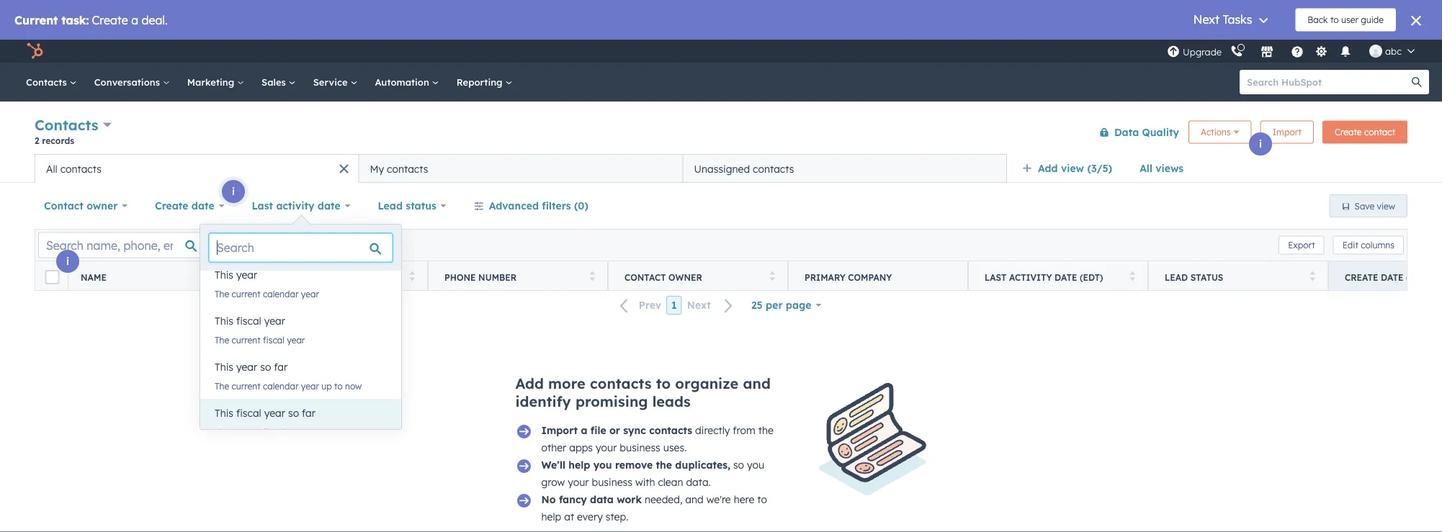 Task type: vqa. For each thing, say whether or not it's contained in the screenshot.
fourth Press to sort. element from the right
yes



Task type: describe. For each thing, give the bounding box(es) containing it.
columns
[[1361, 240, 1395, 251]]

create date
[[155, 200, 214, 212]]

email
[[264, 272, 293, 283]]

Search search field
[[209, 233, 393, 262]]

2
[[35, 135, 39, 146]]

remove
[[615, 459, 653, 471]]

your inside directly from the other apps your business uses.
[[596, 442, 617, 454]]

at
[[564, 511, 574, 523]]

we'll help you remove the duplicates,
[[541, 459, 730, 471]]

a
[[581, 424, 587, 437]]

hubspot link
[[17, 43, 54, 60]]

next
[[687, 299, 711, 312]]

prev
[[639, 299, 661, 312]]

here
[[734, 493, 754, 506]]

import for import a file or sync contacts
[[541, 424, 578, 437]]

advanced filters (0)
[[489, 200, 588, 212]]

you inside so you grow your business with clean data.
[[747, 459, 764, 471]]

1 horizontal spatial contact
[[625, 272, 666, 283]]

lead status
[[1165, 272, 1223, 283]]

actions button
[[1189, 121, 1252, 144]]

service
[[313, 76, 350, 88]]

i for i "button" to the bottom
[[66, 255, 69, 268]]

gary orlando image
[[1369, 45, 1382, 58]]

status
[[406, 200, 436, 212]]

this for this year
[[215, 269, 233, 281]]

directly from the other apps your business uses.
[[541, 424, 774, 454]]

contact inside popup button
[[44, 200, 83, 212]]

1
[[671, 299, 677, 312]]

lead status button
[[368, 192, 456, 220]]

automation
[[375, 76, 432, 88]]

edit
[[1343, 240, 1358, 251]]

list box containing this year
[[200, 261, 401, 445]]

1 date from the left
[[1055, 272, 1077, 283]]

import a file or sync contacts
[[541, 424, 692, 437]]

needed,
[[645, 493, 682, 506]]

this fiscal year so far the current fiscal year up to now
[[215, 407, 348, 438]]

marketplaces button
[[1252, 40, 1282, 63]]

data.
[[686, 476, 711, 489]]

primary company
[[805, 272, 892, 283]]

current inside this fiscal year the current fiscal year
[[232, 335, 261, 345]]

1 vertical spatial contact owner
[[625, 272, 702, 283]]

this year the current calendar year
[[215, 269, 319, 299]]

i for the middle i "button"
[[232, 185, 235, 198]]

(3/5)
[[1087, 162, 1112, 175]]

add view (3/5) button
[[1013, 154, 1130, 183]]

current inside "this year the current calendar year"
[[232, 289, 261, 299]]

conversations link
[[86, 63, 179, 102]]

next button
[[682, 296, 742, 315]]

current inside this year so far the current calendar year up to now
[[232, 381, 261, 392]]

(0)
[[574, 200, 588, 212]]

promising
[[575, 393, 648, 411]]

2 records
[[35, 135, 74, 146]]

calling icon image
[[1230, 45, 1243, 58]]

activity
[[276, 200, 314, 212]]

current inside this fiscal year so far the current fiscal year up to now
[[232, 427, 261, 438]]

per
[[766, 299, 783, 312]]

to inside this fiscal year so far the current fiscal year up to now
[[320, 427, 329, 438]]

contacts inside add more contacts to organize and identify promising leads
[[590, 375, 652, 393]]

2 date from the left
[[1381, 272, 1404, 283]]

help inside needed, and we're here to help at every step.
[[541, 511, 561, 523]]

help button
[[1285, 40, 1310, 63]]

last activity date (edt)
[[985, 272, 1103, 283]]

unassigned contacts
[[694, 162, 794, 175]]

unassigned contacts button
[[683, 154, 1007, 183]]

1 vertical spatial the
[[656, 459, 672, 471]]

create for create date (edt)
[[1345, 272, 1378, 283]]

calendar inside this year so far the current calendar year up to now
[[263, 381, 298, 392]]

hubspot image
[[26, 43, 43, 60]]

save view button
[[1329, 194, 1408, 218]]

create for create contact
[[1335, 127, 1362, 138]]

owner inside popup button
[[87, 200, 118, 212]]

Search name, phone, email addresses, or company search field
[[38, 232, 208, 258]]

upgrade image
[[1167, 46, 1180, 59]]

the inside this fiscal year the current fiscal year
[[215, 335, 229, 345]]

step.
[[606, 511, 628, 523]]

data
[[590, 493, 614, 506]]

now inside this year so far the current calendar year up to now
[[345, 381, 362, 392]]

unassigned
[[694, 162, 750, 175]]

work
[[617, 493, 642, 506]]

this for this fiscal year so far
[[215, 407, 233, 420]]

press to sort. image for phone number
[[590, 271, 595, 281]]

calling icon button
[[1225, 42, 1249, 61]]

export
[[1288, 240, 1315, 251]]

settings link
[[1313, 44, 1331, 59]]

to inside needed, and we're here to help at every step.
[[757, 493, 767, 506]]

25
[[751, 299, 763, 312]]

press to sort. image for lead status
[[1310, 271, 1315, 281]]

activity
[[1009, 272, 1052, 283]]

this for this year so far
[[215, 361, 233, 374]]

from
[[733, 424, 755, 437]]

1 you from the left
[[593, 459, 612, 471]]

create date button
[[146, 192, 234, 220]]

contact
[[1364, 127, 1395, 138]]

this fiscal year the current fiscal year
[[215, 315, 305, 345]]

add more contacts to organize and identify promising leads
[[515, 375, 771, 411]]

far inside this fiscal year so far the current fiscal year up to now
[[302, 407, 315, 420]]

name
[[81, 272, 107, 283]]

every
[[577, 511, 603, 523]]

no fancy data work
[[541, 493, 642, 506]]

this fiscal year button
[[200, 307, 401, 336]]

sync
[[623, 424, 646, 437]]

primary
[[805, 272, 846, 283]]

contact owner button
[[35, 192, 137, 220]]

press to sort. element for last activity date (edt)
[[1130, 271, 1135, 283]]

leads
[[652, 393, 691, 411]]

press to sort. element for lead status
[[1310, 271, 1315, 283]]

1 (edt) from the left
[[1080, 272, 1103, 283]]

press to sort. image for contact owner
[[770, 271, 775, 281]]

company
[[848, 272, 892, 283]]

conversations
[[94, 76, 163, 88]]

all contacts
[[46, 162, 102, 175]]

2 press to sort. image from the left
[[410, 271, 415, 281]]

1 horizontal spatial owner
[[669, 272, 702, 283]]

to inside add more contacts to organize and identify promising leads
[[656, 375, 671, 393]]

add view (3/5)
[[1038, 162, 1112, 175]]

contacts link
[[17, 63, 86, 102]]

1 button
[[666, 296, 682, 315]]

lead status
[[378, 200, 436, 212]]

the inside this fiscal year so far the current fiscal year up to now
[[215, 427, 229, 438]]

menu containing abc
[[1166, 40, 1425, 63]]

advanced filters (0) button
[[464, 192, 598, 220]]

or
[[609, 424, 620, 437]]

now inside this fiscal year so far the current fiscal year up to now
[[331, 427, 348, 438]]

we'll
[[541, 459, 565, 471]]

up inside this fiscal year so far the current fiscal year up to now
[[307, 427, 318, 438]]

date inside popup button
[[318, 200, 340, 212]]

import button
[[1260, 121, 1314, 144]]

quality
[[1142, 126, 1179, 138]]

records
[[42, 135, 74, 146]]

marketing link
[[179, 63, 253, 102]]

lead for lead status
[[378, 200, 403, 212]]

last activity date button
[[242, 192, 360, 220]]



Task type: locate. For each thing, give the bounding box(es) containing it.
1 vertical spatial up
[[307, 427, 318, 438]]

2 vertical spatial create
[[1345, 272, 1378, 283]]

file
[[591, 424, 606, 437]]

0 horizontal spatial date
[[1055, 272, 1077, 283]]

1 vertical spatial and
[[685, 493, 704, 506]]

5 press to sort. image from the left
[[1310, 271, 1315, 281]]

2 horizontal spatial i button
[[1249, 133, 1272, 156]]

1 vertical spatial i button
[[222, 180, 245, 203]]

far down this fiscal year the current fiscal year
[[274, 361, 288, 374]]

grow
[[541, 476, 565, 489]]

sales
[[262, 76, 289, 88]]

to inside this year so far the current calendar year up to now
[[334, 381, 343, 392]]

business inside directly from the other apps your business uses.
[[620, 442, 660, 454]]

0 horizontal spatial lead
[[378, 200, 403, 212]]

you
[[593, 459, 612, 471], [747, 459, 764, 471]]

pagination navigation
[[611, 296, 742, 315]]

create contact
[[1335, 127, 1395, 138]]

1 vertical spatial far
[[302, 407, 315, 420]]

4 press to sort. image from the left
[[770, 271, 775, 281]]

4 the from the top
[[215, 427, 229, 438]]

2 vertical spatial so
[[733, 459, 744, 471]]

1 vertical spatial import
[[541, 424, 578, 437]]

0 horizontal spatial so
[[260, 361, 271, 374]]

this inside this fiscal year so far the current fiscal year up to now
[[215, 407, 233, 420]]

date inside popup button
[[191, 200, 214, 212]]

0 vertical spatial the
[[758, 424, 774, 437]]

1 press to sort. image from the left
[[229, 271, 235, 281]]

0 vertical spatial view
[[1061, 162, 1084, 175]]

6 press to sort. element from the left
[[1310, 271, 1315, 283]]

save
[[1355, 201, 1375, 211]]

up up this fiscal year so far button
[[321, 381, 332, 392]]

business up data
[[592, 476, 632, 489]]

1 vertical spatial contacts
[[35, 116, 98, 134]]

contacts for my contacts
[[387, 162, 428, 175]]

to right here
[[757, 493, 767, 506]]

1 horizontal spatial help
[[569, 459, 590, 471]]

0 vertical spatial help
[[569, 459, 590, 471]]

menu
[[1166, 40, 1425, 63]]

contacts up records on the left top of the page
[[35, 116, 98, 134]]

1 vertical spatial now
[[331, 427, 348, 438]]

0 horizontal spatial (edt)
[[1080, 272, 1103, 283]]

1 vertical spatial add
[[515, 375, 544, 393]]

1 vertical spatial view
[[1377, 201, 1395, 211]]

create contact button
[[1322, 121, 1408, 144]]

create for create date
[[155, 200, 188, 212]]

0 horizontal spatial i button
[[56, 250, 79, 273]]

0 horizontal spatial i
[[66, 255, 69, 268]]

2 this from the top
[[215, 315, 233, 327]]

1 horizontal spatial add
[[1038, 162, 1058, 175]]

0 horizontal spatial all
[[46, 162, 57, 175]]

duplicates,
[[675, 459, 730, 471]]

the
[[215, 289, 229, 299], [215, 335, 229, 345], [215, 381, 229, 392], [215, 427, 229, 438]]

business
[[620, 442, 660, 454], [592, 476, 632, 489]]

1 vertical spatial help
[[541, 511, 561, 523]]

0 vertical spatial i button
[[1249, 133, 1272, 156]]

0 vertical spatial and
[[743, 375, 771, 393]]

i down contact owner popup button
[[66, 255, 69, 268]]

2 vertical spatial i
[[66, 255, 69, 268]]

advanced
[[489, 200, 539, 212]]

1 horizontal spatial last
[[985, 272, 1007, 283]]

3 current from the top
[[232, 381, 261, 392]]

import for import
[[1273, 127, 1302, 138]]

and
[[743, 375, 771, 393], [685, 493, 704, 506]]

press to sort. element for phone number
[[590, 271, 595, 283]]

add inside popup button
[[1038, 162, 1058, 175]]

2 you from the left
[[747, 459, 764, 471]]

3 press to sort. element from the left
[[590, 271, 595, 283]]

1 vertical spatial your
[[568, 476, 589, 489]]

so you grow your business with clean data.
[[541, 459, 764, 489]]

primary company column header
[[788, 261, 969, 293]]

contacts down records on the left top of the page
[[60, 162, 102, 175]]

current up this fiscal year the current fiscal year
[[232, 289, 261, 299]]

contacts inside unassigned contacts button
[[753, 162, 794, 175]]

0 vertical spatial far
[[274, 361, 288, 374]]

1 horizontal spatial i
[[232, 185, 235, 198]]

all for all views
[[1140, 162, 1152, 175]]

prev button
[[611, 296, 666, 315]]

organize
[[675, 375, 739, 393]]

0 horizontal spatial up
[[307, 427, 318, 438]]

contacts right unassigned at the top
[[753, 162, 794, 175]]

save view
[[1355, 201, 1395, 211]]

owner up pagination navigation
[[669, 272, 702, 283]]

1 horizontal spatial contact owner
[[625, 272, 702, 283]]

add left (3/5)
[[1038, 162, 1058, 175]]

abc
[[1385, 45, 1402, 57]]

1 horizontal spatial the
[[758, 424, 774, 437]]

i for i "button" to the right
[[1259, 138, 1262, 150]]

1 horizontal spatial view
[[1377, 201, 1395, 211]]

1 horizontal spatial date
[[318, 200, 340, 212]]

edit columns button
[[1333, 236, 1404, 255]]

0 horizontal spatial help
[[541, 511, 561, 523]]

1 horizontal spatial (edt)
[[1406, 272, 1430, 283]]

other
[[541, 442, 566, 454]]

current
[[232, 289, 261, 299], [232, 335, 261, 345], [232, 381, 261, 392], [232, 427, 261, 438]]

marketing
[[187, 76, 237, 88]]

you left remove
[[593, 459, 612, 471]]

press to sort. element for contact owner
[[770, 271, 775, 283]]

4 current from the top
[[232, 427, 261, 438]]

actions
[[1201, 127, 1231, 138]]

0 vertical spatial last
[[252, 200, 273, 212]]

more
[[548, 375, 585, 393]]

the right from
[[758, 424, 774, 437]]

0 horizontal spatial the
[[656, 459, 672, 471]]

0 vertical spatial contacts
[[26, 76, 70, 88]]

0 vertical spatial your
[[596, 442, 617, 454]]

contact owner up 1
[[625, 272, 702, 283]]

0 vertical spatial lead
[[378, 200, 403, 212]]

help image
[[1291, 46, 1304, 59]]

1 vertical spatial i
[[232, 185, 235, 198]]

0 vertical spatial add
[[1038, 162, 1058, 175]]

contact
[[44, 200, 83, 212], [625, 272, 666, 283]]

contacts banner
[[35, 113, 1408, 154]]

last activity date
[[252, 200, 340, 212]]

date
[[1055, 272, 1077, 283], [1381, 272, 1404, 283]]

and inside add more contacts to organize and identify promising leads
[[743, 375, 771, 393]]

marketplaces image
[[1261, 46, 1274, 59]]

1 vertical spatial lead
[[1165, 272, 1188, 283]]

view for add
[[1061, 162, 1084, 175]]

Search HubSpot search field
[[1240, 70, 1416, 94]]

my contacts button
[[359, 154, 683, 183]]

0 vertical spatial up
[[321, 381, 332, 392]]

view inside button
[[1377, 201, 1395, 211]]

phone
[[444, 272, 476, 283]]

this year button
[[200, 261, 401, 290]]

contacts inside "my contacts" button
[[387, 162, 428, 175]]

add inside add more contacts to organize and identify promising leads
[[515, 375, 544, 393]]

contact down all contacts
[[44, 200, 83, 212]]

0 horizontal spatial date
[[191, 200, 214, 212]]

0 horizontal spatial contact owner
[[44, 200, 118, 212]]

1 horizontal spatial and
[[743, 375, 771, 393]]

lead for lead status
[[1165, 272, 1188, 283]]

1 horizontal spatial your
[[596, 442, 617, 454]]

all left views
[[1140, 162, 1152, 175]]

0 vertical spatial contact owner
[[44, 200, 118, 212]]

service link
[[304, 63, 366, 102]]

help down no
[[541, 511, 561, 523]]

to left "organize"
[[656, 375, 671, 393]]

contacts down "hubspot" link
[[26, 76, 70, 88]]

2 date from the left
[[318, 200, 340, 212]]

1 the from the top
[[215, 289, 229, 299]]

apps
[[569, 442, 593, 454]]

to up this fiscal year so far button
[[334, 381, 343, 392]]

last for last activity date
[[252, 200, 273, 212]]

view
[[1061, 162, 1084, 175], [1377, 201, 1395, 211]]

so
[[260, 361, 271, 374], [288, 407, 299, 420], [733, 459, 744, 471]]

owner
[[87, 200, 118, 212], [669, 272, 702, 283]]

this year so far the current calendar year up to now
[[215, 361, 362, 392]]

lead inside popup button
[[378, 200, 403, 212]]

date down columns
[[1381, 272, 1404, 283]]

page
[[786, 299, 811, 312]]

to down this year so far the current calendar year up to now
[[320, 427, 329, 438]]

view right the save
[[1377, 201, 1395, 211]]

contacts inside all contacts button
[[60, 162, 102, 175]]

this inside this fiscal year the current fiscal year
[[215, 315, 233, 327]]

last for last activity date (edt)
[[985, 272, 1007, 283]]

contacts
[[60, 162, 102, 175], [387, 162, 428, 175], [753, 162, 794, 175], [590, 375, 652, 393], [649, 424, 692, 437]]

my
[[370, 162, 384, 175]]

business up we'll help you remove the duplicates,
[[620, 442, 660, 454]]

with
[[635, 476, 655, 489]]

1 horizontal spatial so
[[288, 407, 299, 420]]

filters
[[542, 200, 571, 212]]

export button
[[1279, 236, 1325, 255]]

date right activity
[[1055, 272, 1077, 283]]

1 vertical spatial so
[[288, 407, 299, 420]]

this inside "this year the current calendar year"
[[215, 269, 233, 281]]

0 horizontal spatial last
[[252, 200, 273, 212]]

1 vertical spatial owner
[[669, 272, 702, 283]]

0 vertical spatial now
[[345, 381, 362, 392]]

search button
[[1405, 70, 1429, 94]]

0 horizontal spatial far
[[274, 361, 288, 374]]

create inside popup button
[[155, 200, 188, 212]]

0 vertical spatial owner
[[87, 200, 118, 212]]

0 horizontal spatial you
[[593, 459, 612, 471]]

1 vertical spatial last
[[985, 272, 1007, 283]]

create down edit columns
[[1345, 272, 1378, 283]]

1 all from the left
[[1140, 162, 1152, 175]]

so down this year so far the current calendar year up to now
[[288, 407, 299, 420]]

2 current from the top
[[232, 335, 261, 345]]

all contacts button
[[35, 154, 359, 183]]

view left (3/5)
[[1061, 162, 1084, 175]]

add for add more contacts to organize and identify promising leads
[[515, 375, 544, 393]]

edit columns
[[1343, 240, 1395, 251]]

3 this from the top
[[215, 361, 233, 374]]

press to sort. image
[[229, 271, 235, 281], [410, 271, 415, 281], [590, 271, 595, 281], [770, 271, 775, 281], [1310, 271, 1315, 281]]

contacts button
[[35, 115, 112, 135]]

1 horizontal spatial up
[[321, 381, 332, 392]]

all inside button
[[46, 162, 57, 175]]

2 horizontal spatial i
[[1259, 138, 1262, 150]]

2 (edt) from the left
[[1406, 272, 1430, 283]]

4 press to sort. element from the left
[[770, 271, 775, 283]]

import inside button
[[1273, 127, 1302, 138]]

automation link
[[366, 63, 448, 102]]

create left contact on the right top
[[1335, 127, 1362, 138]]

1 date from the left
[[191, 200, 214, 212]]

add left "more"
[[515, 375, 544, 393]]

2 all from the left
[[46, 162, 57, 175]]

calendar up this fiscal year so far button
[[263, 381, 298, 392]]

0 vertical spatial so
[[260, 361, 271, 374]]

0 horizontal spatial and
[[685, 493, 704, 506]]

0 horizontal spatial import
[[541, 424, 578, 437]]

views
[[1156, 162, 1184, 175]]

current up this fiscal year so far the current fiscal year up to now
[[232, 381, 261, 392]]

1 horizontal spatial date
[[1381, 272, 1404, 283]]

so inside this year so far the current calendar year up to now
[[260, 361, 271, 374]]

contacts up uses.
[[649, 424, 692, 437]]

so inside this fiscal year so far the current fiscal year up to now
[[288, 407, 299, 420]]

date right activity
[[318, 200, 340, 212]]

calendar down email at left
[[263, 289, 298, 299]]

calendar inside "this year the current calendar year"
[[263, 289, 298, 299]]

1 vertical spatial calendar
[[263, 381, 298, 392]]

1 horizontal spatial import
[[1273, 127, 1302, 138]]

0 vertical spatial i
[[1259, 138, 1262, 150]]

1 horizontal spatial all
[[1140, 162, 1152, 175]]

all views
[[1140, 162, 1184, 175]]

contact owner
[[44, 200, 118, 212], [625, 272, 702, 283]]

0 horizontal spatial view
[[1061, 162, 1084, 175]]

date down all contacts button on the left of the page
[[191, 200, 214, 212]]

2 horizontal spatial so
[[733, 459, 744, 471]]

0 vertical spatial contact
[[44, 200, 83, 212]]

year
[[236, 269, 257, 281], [301, 289, 319, 299], [264, 315, 285, 327], [287, 335, 305, 345], [236, 361, 257, 374], [301, 381, 319, 392], [264, 407, 285, 420], [287, 427, 305, 438]]

the inside directly from the other apps your business uses.
[[758, 424, 774, 437]]

contacts right 'my'
[[387, 162, 428, 175]]

so up here
[[733, 459, 744, 471]]

current down this year so far the current calendar year up to now
[[232, 427, 261, 438]]

no
[[541, 493, 556, 506]]

import down search hubspot search box at the top right of page
[[1273, 127, 1302, 138]]

1 current from the top
[[232, 289, 261, 299]]

1 vertical spatial create
[[155, 200, 188, 212]]

i right actions popup button
[[1259, 138, 1262, 150]]

notifications image
[[1339, 46, 1352, 59]]

list box
[[200, 261, 401, 445]]

contacts up import a file or sync contacts
[[590, 375, 652, 393]]

1 vertical spatial contact
[[625, 272, 666, 283]]

help
[[569, 459, 590, 471], [541, 511, 561, 523]]

0 vertical spatial create
[[1335, 127, 1362, 138]]

i button right create date in the top of the page
[[222, 180, 245, 203]]

1 horizontal spatial you
[[747, 459, 764, 471]]

far inside this year so far the current calendar year up to now
[[274, 361, 288, 374]]

this year so far button
[[200, 353, 401, 382]]

i down all contacts button on the left of the page
[[232, 185, 235, 198]]

so inside so you grow your business with clean data.
[[733, 459, 744, 471]]

and inside needed, and we're here to help at every step.
[[685, 493, 704, 506]]

view for save
[[1377, 201, 1395, 211]]

contact owner down all contacts
[[44, 200, 118, 212]]

0 vertical spatial calendar
[[263, 289, 298, 299]]

settings image
[[1315, 46, 1328, 59]]

data
[[1114, 126, 1139, 138]]

2 press to sort. element from the left
[[410, 271, 415, 283]]

4 this from the top
[[215, 407, 233, 420]]

2 the from the top
[[215, 335, 229, 345]]

0 horizontal spatial your
[[568, 476, 589, 489]]

press to sort. image
[[1130, 271, 1135, 281]]

your inside so you grow your business with clean data.
[[568, 476, 589, 489]]

needed, and we're here to help at every step.
[[541, 493, 767, 523]]

contacts inside popup button
[[35, 116, 98, 134]]

1 horizontal spatial far
[[302, 407, 315, 420]]

and down data.
[[685, 493, 704, 506]]

contact up prev
[[625, 272, 666, 283]]

status
[[1191, 272, 1223, 283]]

press to sort. element
[[229, 271, 235, 283], [410, 271, 415, 283], [590, 271, 595, 283], [770, 271, 775, 283], [1130, 271, 1135, 283], [1310, 271, 1315, 283]]

2 vertical spatial i button
[[56, 250, 79, 273]]

25 per page button
[[742, 291, 831, 320]]

0 horizontal spatial add
[[515, 375, 544, 393]]

the inside "this year the current calendar year"
[[215, 289, 229, 299]]

and up from
[[743, 375, 771, 393]]

create inside button
[[1335, 127, 1362, 138]]

1 press to sort. element from the left
[[229, 271, 235, 283]]

help down apps
[[569, 459, 590, 471]]

last inside popup button
[[252, 200, 273, 212]]

your up fancy
[[568, 476, 589, 489]]

up down this year so far the current calendar year up to now
[[307, 427, 318, 438]]

1 horizontal spatial i button
[[222, 180, 245, 203]]

data quality
[[1114, 126, 1179, 138]]

owner up search name, phone, email addresses, or company search field
[[87, 200, 118, 212]]

add for add view (3/5)
[[1038, 162, 1058, 175]]

the up clean
[[656, 459, 672, 471]]

all
[[1140, 162, 1152, 175], [46, 162, 57, 175]]

create down all contacts button on the left of the page
[[155, 200, 188, 212]]

25 per page
[[751, 299, 811, 312]]

5 press to sort. element from the left
[[1130, 271, 1135, 283]]

reporting
[[457, 76, 505, 88]]

0 horizontal spatial owner
[[87, 200, 118, 212]]

search image
[[1412, 77, 1422, 87]]

business inside so you grow your business with clean data.
[[592, 476, 632, 489]]

0 horizontal spatial contact
[[44, 200, 83, 212]]

(edt)
[[1080, 272, 1103, 283], [1406, 272, 1430, 283]]

fiscal
[[236, 315, 261, 327], [263, 335, 284, 345], [236, 407, 261, 420], [263, 427, 284, 438]]

now
[[345, 381, 362, 392], [331, 427, 348, 438]]

all for all contacts
[[46, 162, 57, 175]]

0 vertical spatial import
[[1273, 127, 1302, 138]]

3 press to sort. image from the left
[[590, 271, 595, 281]]

this
[[215, 269, 233, 281], [215, 315, 233, 327], [215, 361, 233, 374], [215, 407, 233, 420]]

all down "2 records"
[[46, 162, 57, 175]]

2 calendar from the top
[[263, 381, 298, 392]]

1 horizontal spatial lead
[[1165, 272, 1188, 283]]

3 the from the top
[[215, 381, 229, 392]]

contacts for unassigned contacts
[[753, 162, 794, 175]]

your down file on the bottom left of the page
[[596, 442, 617, 454]]

i button left 'name'
[[56, 250, 79, 273]]

up inside this year so far the current calendar year up to now
[[321, 381, 332, 392]]

contacts for all contacts
[[60, 162, 102, 175]]

view inside popup button
[[1061, 162, 1084, 175]]

notifications button
[[1333, 40, 1358, 63]]

far down this year so far the current calendar year up to now
[[302, 407, 315, 420]]

i button right actions
[[1249, 133, 1272, 156]]

1 this from the top
[[215, 269, 233, 281]]

this inside this year so far the current calendar year up to now
[[215, 361, 233, 374]]

this for this fiscal year
[[215, 315, 233, 327]]

1 vertical spatial business
[[592, 476, 632, 489]]

current up this year so far the current calendar year up to now
[[232, 335, 261, 345]]

1 calendar from the top
[[263, 289, 298, 299]]

import up other
[[541, 424, 578, 437]]

upgrade
[[1183, 46, 1222, 58]]

you down from
[[747, 459, 764, 471]]

uses.
[[663, 442, 687, 454]]

the
[[758, 424, 774, 437], [656, 459, 672, 471]]

the inside this year so far the current calendar year up to now
[[215, 381, 229, 392]]

contact owner inside contact owner popup button
[[44, 200, 118, 212]]

so down this fiscal year the current fiscal year
[[260, 361, 271, 374]]

0 vertical spatial business
[[620, 442, 660, 454]]



